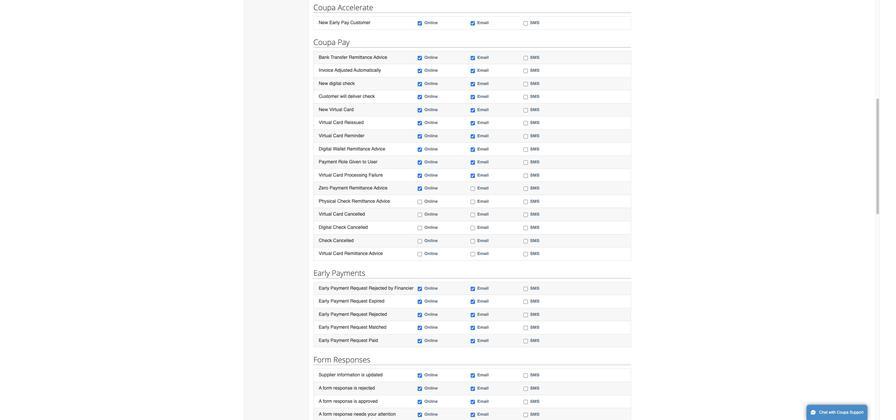 Task type: describe. For each thing, give the bounding box(es) containing it.
online for virtual card reissued
[[425, 120, 438, 125]]

remittance for payment
[[349, 185, 373, 191]]

sms for early payment request expired
[[530, 299, 540, 304]]

sms for invoice adjusted automatically
[[530, 68, 540, 73]]

online for virtual card reminder
[[425, 133, 438, 138]]

online for bank transfer remittance advice
[[425, 55, 438, 60]]

new for new digital check
[[319, 81, 328, 86]]

information
[[337, 373, 360, 378]]

online for early payment request matched
[[425, 325, 438, 330]]

virtual card remittance advice
[[319, 251, 383, 256]]

email for new early pay customer
[[477, 20, 489, 25]]

email for payment role given to user
[[477, 160, 489, 165]]

a form response is approved
[[319, 399, 378, 404]]

to
[[363, 159, 366, 165]]

online for new digital check
[[425, 81, 438, 86]]

online for check cancelled
[[425, 238, 438, 243]]

new virtual card
[[319, 107, 354, 112]]

online for supplier information is updated
[[425, 373, 438, 378]]

sms for a form response needs your attention
[[530, 412, 540, 417]]

processing
[[344, 172, 367, 178]]

online for early payment request expired
[[425, 299, 438, 304]]

online for early payment request paid
[[425, 338, 438, 343]]

a for a form response is rejected
[[319, 386, 322, 391]]

email for early payment request matched
[[477, 325, 489, 330]]

2 vertical spatial cancelled
[[333, 238, 354, 243]]

online for a form response needs your attention
[[425, 412, 438, 417]]

early for early payment request matched
[[319, 325, 329, 330]]

0 vertical spatial pay
[[341, 20, 349, 25]]

sms for early payment request paid
[[530, 338, 540, 343]]

1 vertical spatial check
[[363, 94, 375, 99]]

supplier
[[319, 373, 336, 378]]

rejected for early payment request rejected
[[369, 312, 387, 317]]

response for rejected
[[333, 386, 353, 391]]

digital wallet remittance advice
[[319, 146, 385, 151]]

wallet
[[333, 146, 346, 151]]

request for early payment request rejected by financier
[[350, 286, 367, 291]]

online for invoice adjusted automatically
[[425, 68, 438, 73]]

updated
[[366, 373, 383, 378]]

remittance for transfer
[[349, 54, 372, 60]]

chat
[[819, 410, 828, 415]]

check for physical
[[337, 199, 350, 204]]

0 vertical spatial is
[[361, 373, 365, 378]]

reissued
[[344, 120, 364, 125]]

email for new virtual card
[[477, 107, 489, 112]]

email for virtual card reissued
[[477, 120, 489, 125]]

email for digital wallet remittance advice
[[477, 147, 489, 151]]

payment for early payment request rejected
[[331, 312, 349, 317]]

early payments
[[313, 268, 365, 278]]

email for virtual card reminder
[[477, 133, 489, 138]]

transfer
[[331, 54, 348, 60]]

online for digital check cancelled
[[425, 225, 438, 230]]

2 vertical spatial check
[[319, 238, 332, 243]]

early payment request expired
[[319, 299, 384, 304]]

payment for early payment request rejected by financier
[[331, 286, 349, 291]]

digital check cancelled
[[319, 225, 368, 230]]

reminder
[[344, 133, 365, 138]]

online for a form response is approved
[[425, 399, 438, 404]]

payment for early payment request paid
[[331, 338, 349, 343]]

sms for digital check cancelled
[[530, 225, 540, 230]]

given
[[349, 159, 361, 165]]

payment for early payment request expired
[[331, 299, 349, 304]]

sms for new early pay customer
[[530, 20, 540, 25]]

coupa pay
[[313, 37, 350, 47]]

email for early payment request rejected
[[477, 312, 489, 317]]

bank
[[319, 54, 329, 60]]

your
[[368, 412, 377, 417]]

advice for bank transfer remittance advice
[[374, 54, 387, 60]]

0 vertical spatial check
[[343, 81, 355, 86]]

invoice
[[319, 68, 333, 73]]

form for a form response is rejected
[[323, 386, 332, 391]]

remittance for card
[[344, 251, 368, 256]]

sms for a form response is rejected
[[530, 386, 540, 391]]

form responses
[[313, 355, 370, 365]]

sms for virtual card reissued
[[530, 120, 540, 125]]

email for a form response needs your attention
[[477, 412, 489, 417]]

email for a form response is approved
[[477, 399, 489, 404]]

by
[[388, 286, 393, 291]]

zero payment remittance advice
[[319, 185, 388, 191]]

sms for virtual card remittance advice
[[530, 251, 540, 256]]

sms for customer will deliver check
[[530, 94, 540, 99]]

remittance for wallet
[[347, 146, 370, 151]]

new for new virtual card
[[319, 107, 328, 112]]

digital for digital wallet remittance advice
[[319, 146, 332, 151]]

coupa inside button
[[837, 410, 849, 415]]

sms for new digital check
[[530, 81, 540, 86]]

online for new virtual card
[[425, 107, 438, 112]]

response for your
[[333, 412, 353, 417]]

virtual up virtual card reissued
[[329, 107, 342, 112]]

cancelled for virtual card cancelled
[[344, 212, 365, 217]]

virtual for virtual card cancelled
[[319, 212, 332, 217]]

early down "coupa accelerate"
[[329, 20, 340, 25]]

online for digital wallet remittance advice
[[425, 147, 438, 151]]

adjusted
[[335, 68, 353, 73]]

sms for early payment request matched
[[530, 325, 540, 330]]

virtual card processing failure
[[319, 172, 383, 178]]



Task type: locate. For each thing, give the bounding box(es) containing it.
1 vertical spatial customer
[[319, 94, 339, 99]]

coupa for coupa accelerate
[[313, 2, 336, 13]]

coupa right 'with'
[[837, 410, 849, 415]]

sms for bank transfer remittance advice
[[530, 55, 540, 60]]

10 email from the top
[[477, 160, 489, 165]]

zero
[[319, 185, 328, 191]]

21 email from the top
[[477, 325, 489, 330]]

online for virtual card processing failure
[[425, 173, 438, 178]]

0 vertical spatial form
[[323, 386, 332, 391]]

21 online from the top
[[425, 325, 438, 330]]

check
[[337, 199, 350, 204], [333, 225, 346, 230], [319, 238, 332, 243]]

email for virtual card remittance advice
[[477, 251, 489, 256]]

1 vertical spatial cancelled
[[347, 225, 368, 230]]

11 sms from the top
[[530, 173, 540, 178]]

13 sms from the top
[[530, 199, 540, 204]]

coupa for coupa pay
[[313, 37, 336, 47]]

physical check remittance advice
[[319, 199, 390, 204]]

needs
[[354, 412, 366, 417]]

response up a form response is approved on the left
[[333, 386, 353, 391]]

financier
[[395, 286, 414, 291]]

virtual for virtual card processing failure
[[319, 172, 332, 178]]

a form response is rejected
[[319, 386, 375, 391]]

12 email from the top
[[477, 186, 489, 191]]

attention
[[378, 412, 396, 417]]

digital
[[329, 81, 341, 86]]

coupa accelerate
[[313, 2, 373, 13]]

email for early payment request expired
[[477, 299, 489, 304]]

22 sms from the top
[[530, 338, 540, 343]]

digital for digital check cancelled
[[319, 225, 332, 230]]

24 email from the top
[[477, 386, 489, 391]]

early payment request rejected
[[319, 312, 387, 317]]

1 vertical spatial coupa
[[313, 37, 336, 47]]

1 vertical spatial a
[[319, 399, 322, 404]]

4 email from the top
[[477, 81, 489, 86]]

0 vertical spatial check
[[337, 199, 350, 204]]

user
[[368, 159, 378, 165]]

email for early payment request rejected by financier
[[477, 286, 489, 291]]

0 vertical spatial a
[[319, 386, 322, 391]]

1 new from the top
[[319, 20, 328, 25]]

2 vertical spatial form
[[323, 412, 332, 417]]

early for early payment request rejected
[[319, 312, 329, 317]]

11 email from the top
[[477, 173, 489, 178]]

virtual down new virtual card
[[319, 120, 332, 125]]

check
[[343, 81, 355, 86], [363, 94, 375, 99]]

support
[[850, 410, 864, 415]]

chat with coupa support button
[[807, 405, 868, 420]]

1 vertical spatial pay
[[338, 37, 350, 47]]

virtual
[[329, 107, 342, 112], [319, 120, 332, 125], [319, 133, 332, 138], [319, 172, 332, 178], [319, 212, 332, 217], [319, 251, 332, 256]]

failure
[[369, 172, 383, 178]]

invoice adjusted automatically
[[319, 68, 381, 73]]

virtual up the zero
[[319, 172, 332, 178]]

3 online from the top
[[425, 68, 438, 73]]

19 online from the top
[[425, 299, 438, 304]]

12 online from the top
[[425, 186, 438, 191]]

5 request from the top
[[350, 338, 367, 343]]

early up the early payment request rejected
[[319, 299, 329, 304]]

form for a form response needs your attention
[[323, 412, 332, 417]]

2 a from the top
[[319, 399, 322, 404]]

remittance down processing
[[349, 185, 373, 191]]

2 vertical spatial coupa
[[837, 410, 849, 415]]

request for early payment request expired
[[350, 299, 367, 304]]

13 email from the top
[[477, 199, 489, 204]]

response for approved
[[333, 399, 353, 404]]

request up early payment request expired at the left bottom of the page
[[350, 286, 367, 291]]

supplier information is updated
[[319, 373, 383, 378]]

payment down the early payments
[[331, 286, 349, 291]]

8 sms from the top
[[530, 133, 540, 138]]

18 sms from the top
[[530, 286, 540, 291]]

21 sms from the top
[[530, 325, 540, 330]]

approved
[[358, 399, 378, 404]]

25 online from the top
[[425, 399, 438, 404]]

4 request from the top
[[350, 325, 367, 330]]

1 email from the top
[[477, 20, 489, 25]]

card
[[344, 107, 354, 112], [333, 120, 343, 125], [333, 133, 343, 138], [333, 172, 343, 178], [333, 212, 343, 217], [333, 251, 343, 256]]

virtual card reminder
[[319, 133, 365, 138]]

rejected for early payment request rejected by financier
[[369, 286, 387, 291]]

is for approved
[[354, 399, 357, 404]]

email for a form response is rejected
[[477, 386, 489, 391]]

0 vertical spatial customer
[[350, 20, 371, 25]]

16 sms from the top
[[530, 238, 540, 243]]

24 sms from the top
[[530, 386, 540, 391]]

rejected
[[369, 286, 387, 291], [369, 312, 387, 317]]

online for zero payment remittance advice
[[425, 186, 438, 191]]

responses
[[333, 355, 370, 365]]

1 vertical spatial check
[[333, 225, 346, 230]]

1 vertical spatial rejected
[[369, 312, 387, 317]]

expired
[[369, 299, 384, 304]]

7 sms from the top
[[530, 120, 540, 125]]

check down "virtual card cancelled"
[[333, 225, 346, 230]]

response down a form response is approved on the left
[[333, 412, 353, 417]]

1 sms from the top
[[530, 20, 540, 25]]

None checkbox
[[471, 21, 475, 26], [524, 21, 528, 26], [418, 56, 422, 60], [471, 56, 475, 60], [524, 56, 528, 60], [524, 95, 528, 99], [418, 108, 422, 113], [471, 108, 475, 113], [524, 108, 528, 113], [524, 121, 528, 126], [418, 134, 422, 139], [471, 147, 475, 152], [524, 147, 528, 152], [418, 161, 422, 165], [524, 161, 528, 165], [418, 174, 422, 178], [471, 174, 475, 178], [524, 174, 528, 178], [418, 187, 422, 191], [471, 187, 475, 191], [524, 187, 528, 191], [418, 200, 422, 204], [471, 200, 475, 204], [524, 200, 528, 204], [524, 213, 528, 217], [471, 226, 475, 230], [471, 239, 475, 243], [524, 239, 528, 243], [524, 252, 528, 257], [418, 287, 422, 291], [471, 287, 475, 291], [471, 300, 475, 304], [524, 300, 528, 304], [418, 313, 422, 317], [471, 313, 475, 317], [524, 313, 528, 317], [471, 326, 475, 330], [524, 339, 528, 344], [418, 374, 422, 378], [524, 374, 528, 378], [418, 387, 422, 391], [471, 387, 475, 391], [418, 400, 422, 404], [471, 21, 475, 26], [524, 21, 528, 26], [418, 56, 422, 60], [471, 56, 475, 60], [524, 56, 528, 60], [524, 95, 528, 99], [418, 108, 422, 113], [471, 108, 475, 113], [524, 108, 528, 113], [524, 121, 528, 126], [418, 134, 422, 139], [471, 147, 475, 152], [524, 147, 528, 152], [418, 161, 422, 165], [524, 161, 528, 165], [418, 174, 422, 178], [471, 174, 475, 178], [524, 174, 528, 178], [418, 187, 422, 191], [471, 187, 475, 191], [524, 187, 528, 191], [418, 200, 422, 204], [471, 200, 475, 204], [524, 200, 528, 204], [524, 213, 528, 217], [471, 226, 475, 230], [471, 239, 475, 243], [524, 239, 528, 243], [524, 252, 528, 257], [418, 287, 422, 291], [471, 287, 475, 291], [471, 300, 475, 304], [524, 300, 528, 304], [418, 313, 422, 317], [471, 313, 475, 317], [524, 313, 528, 317], [471, 326, 475, 330], [524, 339, 528, 344], [418, 374, 422, 378], [524, 374, 528, 378], [418, 387, 422, 391], [471, 387, 475, 391], [418, 400, 422, 404]]

cancelled
[[344, 212, 365, 217], [347, 225, 368, 230], [333, 238, 354, 243]]

20 email from the top
[[477, 312, 489, 317]]

2 vertical spatial new
[[319, 107, 328, 112]]

sms for zero payment remittance advice
[[530, 186, 540, 191]]

pay down "coupa accelerate"
[[341, 20, 349, 25]]

early payment request paid
[[319, 338, 378, 343]]

advice for digital wallet remittance advice
[[372, 146, 385, 151]]

is left rejected at the left of page
[[354, 386, 357, 391]]

card for reissued
[[333, 120, 343, 125]]

online for virtual card remittance advice
[[425, 251, 438, 256]]

23 email from the top
[[477, 373, 489, 378]]

None checkbox
[[418, 21, 422, 26], [418, 69, 422, 73], [471, 69, 475, 73], [524, 69, 528, 73], [418, 82, 422, 86], [471, 82, 475, 86], [524, 82, 528, 86], [418, 95, 422, 99], [471, 95, 475, 99], [418, 121, 422, 126], [471, 121, 475, 126], [471, 134, 475, 139], [524, 134, 528, 139], [418, 147, 422, 152], [471, 161, 475, 165], [418, 213, 422, 217], [471, 213, 475, 217], [418, 226, 422, 230], [524, 226, 528, 230], [418, 239, 422, 243], [418, 252, 422, 257], [471, 252, 475, 257], [524, 287, 528, 291], [418, 300, 422, 304], [418, 326, 422, 330], [524, 326, 528, 330], [418, 339, 422, 344], [471, 339, 475, 344], [471, 374, 475, 378], [524, 387, 528, 391], [471, 400, 475, 404], [524, 400, 528, 404], [418, 413, 422, 417], [471, 413, 475, 417], [524, 413, 528, 417], [418, 21, 422, 26], [418, 69, 422, 73], [471, 69, 475, 73], [524, 69, 528, 73], [418, 82, 422, 86], [471, 82, 475, 86], [524, 82, 528, 86], [418, 95, 422, 99], [471, 95, 475, 99], [418, 121, 422, 126], [471, 121, 475, 126], [471, 134, 475, 139], [524, 134, 528, 139], [418, 147, 422, 152], [471, 161, 475, 165], [418, 213, 422, 217], [471, 213, 475, 217], [418, 226, 422, 230], [524, 226, 528, 230], [418, 239, 422, 243], [418, 252, 422, 257], [471, 252, 475, 257], [524, 287, 528, 291], [418, 300, 422, 304], [418, 326, 422, 330], [524, 326, 528, 330], [418, 339, 422, 344], [471, 339, 475, 344], [471, 374, 475, 378], [524, 387, 528, 391], [471, 400, 475, 404], [524, 400, 528, 404], [418, 413, 422, 417], [471, 413, 475, 417], [524, 413, 528, 417]]

advice for virtual card remittance advice
[[369, 251, 383, 256]]

new up coupa pay
[[319, 20, 328, 25]]

2 vertical spatial response
[[333, 412, 353, 417]]

3 sms from the top
[[530, 68, 540, 73]]

email for new digital check
[[477, 81, 489, 86]]

1 form from the top
[[323, 386, 332, 391]]

11 online from the top
[[425, 173, 438, 178]]

payment down early payment request expired at the left bottom of the page
[[331, 312, 349, 317]]

1 rejected from the top
[[369, 286, 387, 291]]

2 request from the top
[[350, 299, 367, 304]]

sms for virtual card reminder
[[530, 133, 540, 138]]

customer will deliver check
[[319, 94, 375, 99]]

early payment request rejected by financier
[[319, 286, 414, 291]]

2 digital from the top
[[319, 225, 332, 230]]

early for early payment request rejected by financier
[[319, 286, 329, 291]]

online for physical check remittance advice
[[425, 199, 438, 204]]

7 online from the top
[[425, 120, 438, 125]]

request for early payment request rejected
[[350, 312, 367, 317]]

online for virtual card cancelled
[[425, 212, 438, 217]]

23 sms from the top
[[530, 373, 540, 378]]

17 email from the top
[[477, 251, 489, 256]]

10 sms from the top
[[530, 160, 540, 165]]

26 sms from the top
[[530, 412, 540, 417]]

24 online from the top
[[425, 386, 438, 391]]

3 response from the top
[[333, 412, 353, 417]]

email for supplier information is updated
[[477, 373, 489, 378]]

bank transfer remittance advice
[[319, 54, 387, 60]]

1 vertical spatial new
[[319, 81, 328, 86]]

early for early payment request paid
[[319, 338, 329, 343]]

payment left role at top left
[[319, 159, 337, 165]]

19 email from the top
[[477, 299, 489, 304]]

email for early payment request paid
[[477, 338, 489, 343]]

role
[[338, 159, 348, 165]]

5 sms from the top
[[530, 94, 540, 99]]

email for virtual card processing failure
[[477, 173, 489, 178]]

26 online from the top
[[425, 412, 438, 417]]

6 email from the top
[[477, 107, 489, 112]]

payment up the early payment request rejected
[[331, 299, 349, 304]]

sms for virtual card processing failure
[[530, 173, 540, 178]]

card down new virtual card
[[333, 120, 343, 125]]

19 sms from the top
[[530, 299, 540, 304]]

is
[[361, 373, 365, 378], [354, 386, 357, 391], [354, 399, 357, 404]]

with
[[829, 410, 836, 415]]

3 new from the top
[[319, 107, 328, 112]]

virtual for virtual card reissued
[[319, 120, 332, 125]]

automatically
[[354, 68, 381, 73]]

6 sms from the top
[[530, 107, 540, 112]]

new for new early pay customer
[[319, 20, 328, 25]]

1 online from the top
[[425, 20, 438, 25]]

remittance for check
[[352, 199, 375, 204]]

1 horizontal spatial customer
[[350, 20, 371, 25]]

12 sms from the top
[[530, 186, 540, 191]]

customer left will
[[319, 94, 339, 99]]

virtual card cancelled
[[319, 212, 365, 217]]

16 email from the top
[[477, 238, 489, 243]]

customer down accelerate
[[350, 20, 371, 25]]

online for a form response is rejected
[[425, 386, 438, 391]]

pay
[[341, 20, 349, 25], [338, 37, 350, 47]]

14 email from the top
[[477, 212, 489, 217]]

virtual down physical
[[319, 212, 332, 217]]

virtual card reissued
[[319, 120, 364, 125]]

online for early payment request rejected
[[425, 312, 438, 317]]

coupa up new early pay customer
[[313, 2, 336, 13]]

email for customer will deliver check
[[477, 94, 489, 99]]

pay up transfer
[[338, 37, 350, 47]]

a
[[319, 386, 322, 391], [319, 399, 322, 404], [319, 412, 322, 417]]

response down the a form response is rejected
[[333, 399, 353, 404]]

1 digital from the top
[[319, 146, 332, 151]]

check for digital
[[333, 225, 346, 230]]

check cancelled
[[319, 238, 354, 243]]

2 new from the top
[[319, 81, 328, 86]]

remittance up given
[[347, 146, 370, 151]]

cancelled down digital check cancelled
[[333, 238, 354, 243]]

cancelled down "virtual card cancelled"
[[347, 225, 368, 230]]

deliver
[[348, 94, 362, 99]]

payment role given to user
[[319, 159, 378, 165]]

will
[[340, 94, 347, 99]]

early up 'early payment request paid'
[[319, 325, 329, 330]]

is for rejected
[[354, 386, 357, 391]]

request up the early payment request rejected
[[350, 299, 367, 304]]

20 sms from the top
[[530, 312, 540, 317]]

0 vertical spatial cancelled
[[344, 212, 365, 217]]

17 online from the top
[[425, 251, 438, 256]]

3 a from the top
[[319, 412, 322, 417]]

5 online from the top
[[425, 94, 438, 99]]

1 request from the top
[[350, 286, 367, 291]]

email for check cancelled
[[477, 238, 489, 243]]

3 request from the top
[[350, 312, 367, 317]]

9 email from the top
[[477, 147, 489, 151]]

is left the "approved"
[[354, 399, 357, 404]]

card for cancelled
[[333, 212, 343, 217]]

0 vertical spatial new
[[319, 20, 328, 25]]

26 email from the top
[[477, 412, 489, 417]]

2 response from the top
[[333, 399, 353, 404]]

9 sms from the top
[[530, 147, 540, 151]]

22 email from the top
[[477, 338, 489, 343]]

form
[[313, 355, 331, 365]]

customer
[[350, 20, 371, 25], [319, 94, 339, 99]]

14 online from the top
[[425, 212, 438, 217]]

18 online from the top
[[425, 286, 438, 291]]

2 email from the top
[[477, 55, 489, 60]]

remittance up automatically
[[349, 54, 372, 60]]

16 online from the top
[[425, 238, 438, 243]]

payment for zero payment remittance advice
[[330, 185, 348, 191]]

2 online from the top
[[425, 55, 438, 60]]

4 sms from the top
[[530, 81, 540, 86]]

early up form
[[319, 338, 329, 343]]

chat with coupa support
[[819, 410, 864, 415]]

2 vertical spatial a
[[319, 412, 322, 417]]

13 online from the top
[[425, 199, 438, 204]]

payment
[[319, 159, 337, 165], [330, 185, 348, 191], [331, 286, 349, 291], [331, 299, 349, 304], [331, 312, 349, 317], [331, 325, 349, 330], [331, 338, 349, 343]]

a for a form response is approved
[[319, 399, 322, 404]]

request
[[350, 286, 367, 291], [350, 299, 367, 304], [350, 312, 367, 317], [350, 325, 367, 330], [350, 338, 367, 343]]

remittance up payments on the left bottom
[[344, 251, 368, 256]]

cancelled down physical check remittance advice
[[344, 212, 365, 217]]

1 vertical spatial is
[[354, 386, 357, 391]]

response
[[333, 386, 353, 391], [333, 399, 353, 404], [333, 412, 353, 417]]

8 online from the top
[[425, 133, 438, 138]]

advice for physical check remittance advice
[[376, 199, 390, 204]]

digital left wallet
[[319, 146, 332, 151]]

early left payments on the left bottom
[[313, 268, 330, 278]]

sms for early payment request rejected
[[530, 312, 540, 317]]

coupa up bank
[[313, 37, 336, 47]]

accelerate
[[338, 2, 373, 13]]

request up early payment request matched
[[350, 312, 367, 317]]

email for physical check remittance advice
[[477, 199, 489, 204]]

0 vertical spatial coupa
[[313, 2, 336, 13]]

23 online from the top
[[425, 373, 438, 378]]

card up wallet
[[333, 133, 343, 138]]

email for zero payment remittance advice
[[477, 186, 489, 191]]

physical
[[319, 199, 336, 204]]

25 email from the top
[[477, 399, 489, 404]]

15 email from the top
[[477, 225, 489, 230]]

7 email from the top
[[477, 120, 489, 125]]

online for early payment request rejected by financier
[[425, 286, 438, 291]]

cancelled for digital check cancelled
[[347, 225, 368, 230]]

matched
[[369, 325, 387, 330]]

8 email from the top
[[477, 133, 489, 138]]

sms for supplier information is updated
[[530, 373, 540, 378]]

payments
[[332, 268, 365, 278]]

card up digital check cancelled
[[333, 212, 343, 217]]

10 online from the top
[[425, 160, 438, 165]]

early down early payment request expired at the left bottom of the page
[[319, 312, 329, 317]]

virtual for virtual card reminder
[[319, 133, 332, 138]]

email
[[477, 20, 489, 25], [477, 55, 489, 60], [477, 68, 489, 73], [477, 81, 489, 86], [477, 94, 489, 99], [477, 107, 489, 112], [477, 120, 489, 125], [477, 133, 489, 138], [477, 147, 489, 151], [477, 160, 489, 165], [477, 173, 489, 178], [477, 186, 489, 191], [477, 199, 489, 204], [477, 212, 489, 217], [477, 225, 489, 230], [477, 238, 489, 243], [477, 251, 489, 256], [477, 286, 489, 291], [477, 299, 489, 304], [477, 312, 489, 317], [477, 325, 489, 330], [477, 338, 489, 343], [477, 373, 489, 378], [477, 386, 489, 391], [477, 399, 489, 404], [477, 412, 489, 417]]

card down check cancelled
[[333, 251, 343, 256]]

new early pay customer
[[319, 20, 371, 25]]

digital up check cancelled
[[319, 225, 332, 230]]

1 response from the top
[[333, 386, 353, 391]]

2 vertical spatial is
[[354, 399, 357, 404]]

request down early payment request matched
[[350, 338, 367, 343]]

18 email from the top
[[477, 286, 489, 291]]

card down customer will deliver check
[[344, 107, 354, 112]]

form down supplier
[[323, 386, 332, 391]]

0 vertical spatial digital
[[319, 146, 332, 151]]

1 horizontal spatial check
[[363, 94, 375, 99]]

is left "updated"
[[361, 373, 365, 378]]

email for bank transfer remittance advice
[[477, 55, 489, 60]]

card down role at top left
[[333, 172, 343, 178]]

0 horizontal spatial customer
[[319, 94, 339, 99]]

early down the early payments
[[319, 286, 329, 291]]

0 horizontal spatial check
[[343, 81, 355, 86]]

4 online from the top
[[425, 81, 438, 86]]

0 vertical spatial rejected
[[369, 286, 387, 291]]

15 sms from the top
[[530, 225, 540, 230]]

early for early payments
[[313, 268, 330, 278]]

form down a form response is approved on the left
[[323, 412, 332, 417]]

2 rejected from the top
[[369, 312, 387, 317]]

advice
[[374, 54, 387, 60], [372, 146, 385, 151], [374, 185, 388, 191], [376, 199, 390, 204], [369, 251, 383, 256]]

payment up 'early payment request paid'
[[331, 325, 349, 330]]

sms for check cancelled
[[530, 238, 540, 243]]

check down digital check cancelled
[[319, 238, 332, 243]]

9 online from the top
[[425, 147, 438, 151]]

paid
[[369, 338, 378, 343]]

rejected
[[358, 386, 375, 391]]

early
[[329, 20, 340, 25], [313, 268, 330, 278], [319, 286, 329, 291], [319, 299, 329, 304], [319, 312, 329, 317], [319, 325, 329, 330], [319, 338, 329, 343]]

sms for physical check remittance advice
[[530, 199, 540, 204]]

2 form from the top
[[323, 399, 332, 404]]

1 vertical spatial form
[[323, 399, 332, 404]]

check up "virtual card cancelled"
[[337, 199, 350, 204]]

request down the early payment request rejected
[[350, 325, 367, 330]]

5 email from the top
[[477, 94, 489, 99]]

sms for digital wallet remittance advice
[[530, 147, 540, 151]]

22 online from the top
[[425, 338, 438, 343]]

form for a form response is approved
[[323, 399, 332, 404]]

virtual down check cancelled
[[319, 251, 332, 256]]

sms
[[530, 20, 540, 25], [530, 55, 540, 60], [530, 68, 540, 73], [530, 81, 540, 86], [530, 94, 540, 99], [530, 107, 540, 112], [530, 120, 540, 125], [530, 133, 540, 138], [530, 147, 540, 151], [530, 160, 540, 165], [530, 173, 540, 178], [530, 186, 540, 191], [530, 199, 540, 204], [530, 212, 540, 217], [530, 225, 540, 230], [530, 238, 540, 243], [530, 251, 540, 256], [530, 286, 540, 291], [530, 299, 540, 304], [530, 312, 540, 317], [530, 325, 540, 330], [530, 338, 540, 343], [530, 373, 540, 378], [530, 386, 540, 391], [530, 399, 540, 404], [530, 412, 540, 417]]

6 online from the top
[[425, 107, 438, 112]]

new
[[319, 20, 328, 25], [319, 81, 328, 86], [319, 107, 328, 112]]

1 a from the top
[[319, 386, 322, 391]]

20 online from the top
[[425, 312, 438, 317]]

check right the deliver
[[363, 94, 375, 99]]

request for early payment request matched
[[350, 325, 367, 330]]

new up virtual card reissued
[[319, 107, 328, 112]]

online for payment role given to user
[[425, 160, 438, 165]]

remittance down zero payment remittance advice in the left of the page
[[352, 199, 375, 204]]

payment down early payment request matched
[[331, 338, 349, 343]]

25 sms from the top
[[530, 399, 540, 404]]

3 email from the top
[[477, 68, 489, 73]]

rejected left by
[[369, 286, 387, 291]]

check down invoice adjusted automatically
[[343, 81, 355, 86]]

sms for payment role given to user
[[530, 160, 540, 165]]

digital
[[319, 146, 332, 151], [319, 225, 332, 230]]

1 vertical spatial response
[[333, 399, 353, 404]]

17 sms from the top
[[530, 251, 540, 256]]

sms for new virtual card
[[530, 107, 540, 112]]

14 sms from the top
[[530, 212, 540, 217]]

online for new early pay customer
[[425, 20, 438, 25]]

a form response needs your attention
[[319, 412, 396, 417]]

new digital check
[[319, 81, 355, 86]]

early payment request matched
[[319, 325, 387, 330]]

form
[[323, 386, 332, 391], [323, 399, 332, 404], [323, 412, 332, 417]]

remittance
[[349, 54, 372, 60], [347, 146, 370, 151], [349, 185, 373, 191], [352, 199, 375, 204], [344, 251, 368, 256]]

rejected up matched
[[369, 312, 387, 317]]

new left digital
[[319, 81, 328, 86]]

15 online from the top
[[425, 225, 438, 230]]

2 sms from the top
[[530, 55, 540, 60]]

virtual down virtual card reissued
[[319, 133, 332, 138]]

payment right the zero
[[330, 185, 348, 191]]

coupa
[[313, 2, 336, 13], [313, 37, 336, 47], [837, 410, 849, 415]]

email for invoice adjusted automatically
[[477, 68, 489, 73]]

0 vertical spatial response
[[333, 386, 353, 391]]

3 form from the top
[[323, 412, 332, 417]]

sms for early payment request rejected by financier
[[530, 286, 540, 291]]

online
[[425, 20, 438, 25], [425, 55, 438, 60], [425, 68, 438, 73], [425, 81, 438, 86], [425, 94, 438, 99], [425, 107, 438, 112], [425, 120, 438, 125], [425, 133, 438, 138], [425, 147, 438, 151], [425, 160, 438, 165], [425, 173, 438, 178], [425, 186, 438, 191], [425, 199, 438, 204], [425, 212, 438, 217], [425, 225, 438, 230], [425, 238, 438, 243], [425, 251, 438, 256], [425, 286, 438, 291], [425, 299, 438, 304], [425, 312, 438, 317], [425, 325, 438, 330], [425, 338, 438, 343], [425, 373, 438, 378], [425, 386, 438, 391], [425, 399, 438, 404], [425, 412, 438, 417]]

sms for a form response is approved
[[530, 399, 540, 404]]

form down the a form response is rejected
[[323, 399, 332, 404]]

1 vertical spatial digital
[[319, 225, 332, 230]]



Task type: vqa. For each thing, say whether or not it's contained in the screenshot.
adjusted
yes



